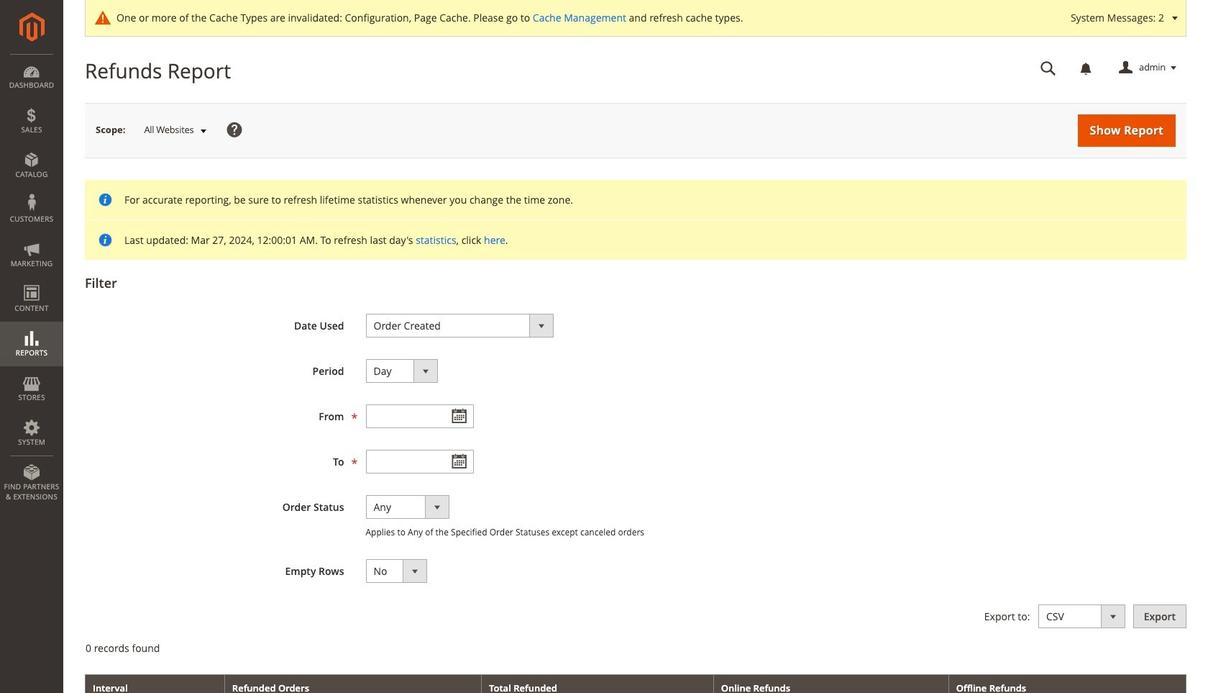 Task type: locate. For each thing, give the bounding box(es) containing it.
None text field
[[1031, 55, 1067, 81]]

menu bar
[[0, 54, 63, 509]]

None text field
[[366, 404, 474, 428], [366, 450, 474, 474], [366, 404, 474, 428], [366, 450, 474, 474]]

magento admin panel image
[[19, 12, 44, 42]]



